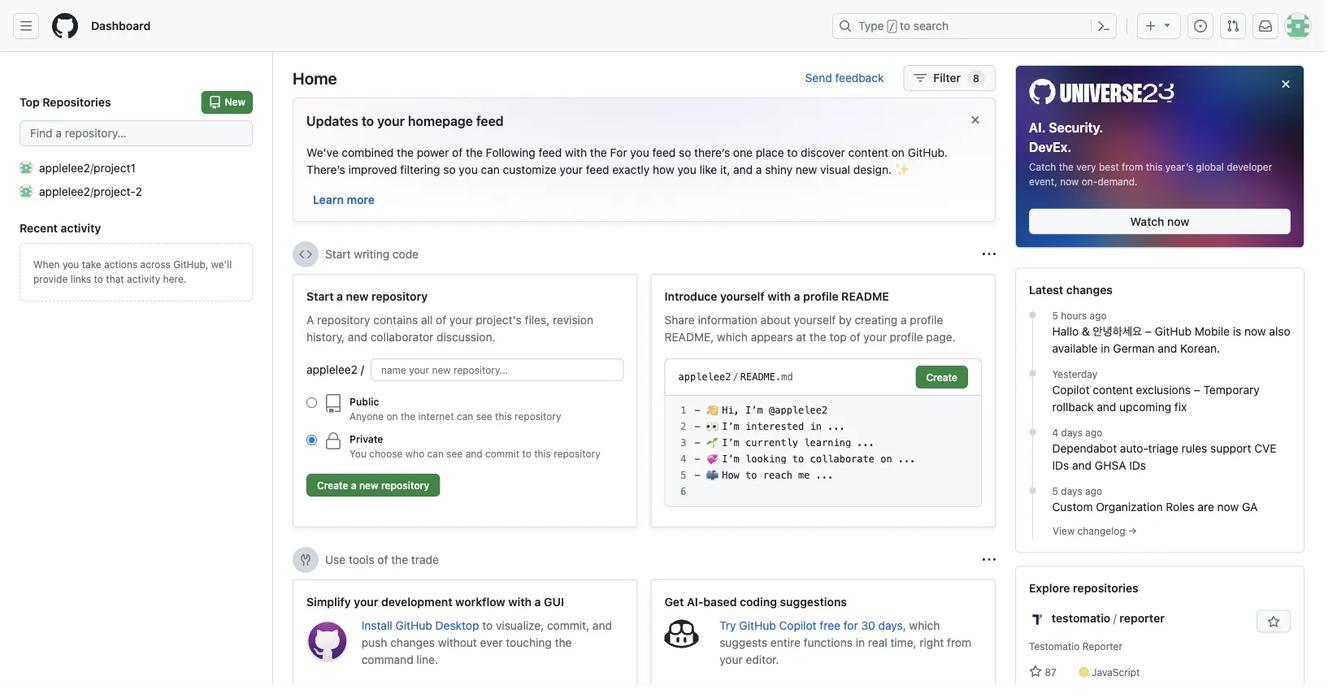 Task type: describe. For each thing, give the bounding box(es) containing it.
to left search
[[900, 19, 911, 33]]

repositories
[[1074, 582, 1139, 595]]

hallo & 안녕하세요 – github mobile is now also available in german and korean. link
[[1053, 323, 1292, 358]]

applelee2 for applelee2 / project-2
[[39, 185, 90, 198]]

i'm right 🌱
[[722, 438, 740, 449]]

combined
[[342, 146, 394, 159]]

rules
[[1182, 442, 1208, 456]]

a inside the we've combined the power of the following feed with the for you feed so there's one place to discover content on github. there's improved filtering so you can customize your feed exactly how you like it, and a shiny new visual design. ✨
[[756, 163, 763, 176]]

4 days ago dependabot auto-triage rules support cve ids and ghsa ids
[[1053, 427, 1277, 473]]

this inside public anyone on the internet can see this repository
[[495, 411, 512, 422]]

to up me
[[793, 454, 805, 465]]

dot fill image for hallo & 안녕하세요 – github mobile is now also available in german and korean.
[[1027, 309, 1040, 322]]

explore repositories
[[1030, 582, 1139, 595]]

one
[[734, 146, 753, 159]]

dashboard
[[91, 19, 151, 33]]

discover
[[801, 146, 846, 159]]

the inside share information about yourself by creating a profile readme, which appears at the top of your profile page.
[[810, 330, 827, 344]]

create
[[317, 480, 349, 491]]

... up learning
[[828, 421, 846, 433]]

gui
[[544, 595, 564, 609]]

a inside share information about yourself by creating a profile readme, which appears at the top of your profile page.
[[901, 313, 907, 327]]

days for custom
[[1062, 486, 1083, 497]]

which inside share information about yourself by creating a profile readme, which appears at the top of your profile page.
[[717, 330, 748, 344]]

days for dependabot
[[1062, 427, 1083, 439]]

anyone
[[350, 411, 384, 422]]

lock image
[[324, 432, 343, 451]]

try github copilot free for 30 days,
[[720, 619, 910, 632]]

send feedback link
[[806, 70, 884, 87]]

without
[[438, 636, 477, 649]]

why am i seeing this? image for get ai-based coding suggestions
[[983, 554, 996, 567]]

hours
[[1062, 310, 1088, 322]]

none submit inside introduce yourself with a profile readme element
[[916, 366, 969, 389]]

who
[[406, 448, 425, 460]]

appears
[[751, 330, 794, 344]]

your inside the which suggests entire functions in real time, right from your editor.
[[720, 653, 743, 667]]

the inside to visualize, commit, and push changes without ever touching the command line.
[[555, 636, 572, 649]]

activity inside when you take actions across github, we'll provide links to that activity here.
[[127, 273, 160, 285]]

global
[[1197, 162, 1225, 173]]

github inside "5 hours ago hallo & 안녕하세요 – github mobile is now also available in german and korean."
[[1156, 325, 1192, 338]]

i'm right the hi,
[[746, 405, 764, 416]]

to visualize, commit, and push changes without ever touching the command line.
[[362, 619, 612, 667]]

you right filtering
[[459, 163, 478, 176]]

the left for
[[590, 146, 607, 159]]

year's
[[1166, 162, 1194, 173]]

that
[[106, 273, 124, 285]]

support
[[1211, 442, 1252, 456]]

command palette image
[[1098, 20, 1111, 33]]

to right how
[[746, 470, 758, 482]]

this inside private you choose who can see and commit to this repository
[[535, 448, 551, 460]]

revision
[[553, 313, 594, 327]]

learning
[[805, 438, 852, 449]]

💞️
[[707, 454, 717, 465]]

watch
[[1131, 215, 1165, 228]]

private
[[350, 434, 383, 445]]

dot fill image for dependabot auto-triage rules support cve ids and ghsa ids
[[1027, 426, 1040, 439]]

a inside simplify your development workflow with a gui element
[[535, 595, 541, 609]]

1 vertical spatial profile
[[910, 313, 944, 327]]

introduce
[[665, 290, 718, 303]]

2 horizontal spatial with
[[768, 290, 791, 303]]

a repository contains all of your project's files, revision history, and collaborator discussion.
[[307, 313, 594, 344]]

new for create a new repository
[[359, 480, 379, 491]]

your up combined
[[377, 113, 405, 129]]

of right tools
[[378, 553, 388, 567]]

ga
[[1243, 501, 1259, 514]]

content inside the we've combined the power of the following feed with the for you feed so there's one place to discover content on github. there's improved filtering so you can customize your feed exactly how you like it, and a shiny new visual design. ✨
[[849, 146, 889, 159]]

updates to your homepage feed
[[307, 113, 504, 129]]

87
[[1043, 667, 1057, 679]]

learn
[[313, 193, 344, 206]]

which inside the which suggests entire functions in real time, right from your editor.
[[910, 619, 941, 632]]

ago for organization
[[1086, 486, 1103, 497]]

entire
[[771, 636, 801, 649]]

use tools of the trade
[[325, 553, 439, 567]]

customize
[[503, 163, 557, 176]]

on inside 1 - 👋 hi, i'm @applelee2 2 - 👀 i'm interested in ... 3 - 🌱 i'm currently learning ... 4 - 💞️ i'm looking to collaborate on ... 5 - 📫 how to reach me ... 6
[[881, 454, 893, 465]]

to inside when you take actions across github, we'll provide links to that activity here.
[[94, 273, 103, 285]]

in inside the which suggests entire functions in real time, right from your editor.
[[856, 636, 865, 649]]

in inside "5 hours ago hallo & 안녕하세요 – github mobile is now also available in german and korean."
[[1102, 342, 1111, 356]]

.md
[[776, 372, 794, 383]]

start writing code
[[325, 248, 419, 261]]

0 vertical spatial so
[[679, 146, 692, 159]]

yourself inside share information about yourself by creating a profile readme, which appears at the top of your profile page.
[[794, 313, 836, 327]]

feed left exactly
[[586, 163, 610, 176]]

and inside yesterday copilot content exclusions – temporary rollback and upcoming fix
[[1097, 401, 1117, 414]]

your inside the we've combined the power of the following feed with the for you feed so there's one place to discover content on github. there's improved filtering so you can customize your feed exactly how you like it, and a shiny new visual design. ✨
[[560, 163, 583, 176]]

project-
[[94, 185, 136, 198]]

suggestions
[[780, 595, 847, 609]]

now right watch
[[1168, 215, 1190, 228]]

get ai-based coding suggestions
[[665, 595, 847, 609]]

visualize,
[[496, 619, 544, 632]]

to inside private you choose who can see and commit to this repository
[[523, 448, 532, 460]]

changes inside to visualize, commit, and push changes without ever touching the command line.
[[391, 636, 435, 649]]

📫
[[707, 470, 717, 482]]

star this repository image
[[1268, 616, 1281, 629]]

... up collaborate
[[858, 438, 875, 449]]

readme,
[[665, 330, 714, 344]]

reporter
[[1083, 641, 1123, 653]]

/ for applelee2 / project1
[[90, 161, 94, 174]]

– inside "5 hours ago hallo & 안녕하세요 – github mobile is now also available in german and korean."
[[1146, 325, 1152, 338]]

0 horizontal spatial with
[[509, 595, 532, 609]]

javascript
[[1092, 667, 1141, 679]]

x image
[[970, 113, 983, 126]]

explore repositories navigation
[[1016, 567, 1305, 686]]

top
[[20, 96, 40, 109]]

links
[[70, 273, 91, 285]]

0 horizontal spatial yourself
[[721, 290, 765, 303]]

see inside public anyone on the internet can see this repository
[[476, 411, 493, 422]]

@testomatio profile image
[[1030, 612, 1046, 628]]

5 - from the top
[[695, 470, 701, 482]]

share
[[665, 313, 695, 327]]

filter
[[934, 71, 961, 85]]

desktop
[[436, 619, 479, 632]]

install
[[362, 619, 393, 632]]

actions
[[104, 259, 138, 270]]

in inside 1 - 👋 hi, i'm @applelee2 2 - 👀 i'm interested in ... 3 - 🌱 i'm currently learning ... 4 - 💞️ i'm looking to collaborate on ... 5 - 📫 how to reach me ... 6
[[811, 421, 822, 433]]

this inside ai. security. devex. catch the very best from this year's global developer event, now on-demand.
[[1147, 162, 1163, 173]]

reach
[[764, 470, 793, 482]]

changes inside the 'explore' element
[[1067, 284, 1113, 297]]

copilot inside yesterday copilot content exclusions – temporary rollback and upcoming fix
[[1053, 384, 1090, 397]]

can inside public anyone on the internet can see this repository
[[457, 411, 474, 422]]

1 - from the top
[[695, 405, 701, 416]]

plus image
[[1145, 20, 1158, 33]]

your inside a repository contains all of your project's files, revision history, and collaborator discussion.
[[450, 313, 473, 327]]

share information about yourself by creating a profile readme, which appears at the top of your profile page.
[[665, 313, 956, 344]]

2 - from the top
[[695, 421, 701, 433]]

repository up contains
[[372, 290, 428, 303]]

star image
[[1030, 666, 1043, 679]]

universe23 image
[[1030, 79, 1175, 105]]

organization
[[1097, 501, 1164, 514]]

security.
[[1050, 120, 1104, 135]]

notifications image
[[1260, 20, 1273, 33]]

new for start a new repository
[[346, 290, 369, 303]]

and inside private you choose who can see and commit to this repository
[[466, 448, 483, 460]]

content inside yesterday copilot content exclusions – temporary rollback and upcoming fix
[[1093, 384, 1134, 397]]

git pull request image
[[1227, 20, 1240, 33]]

/ for testomatio / reporter
[[1114, 612, 1117, 626]]

of inside a repository contains all of your project's files, revision history, and collaborator discussion.
[[436, 313, 447, 327]]

안녕하세요
[[1094, 325, 1143, 338]]

project1
[[94, 161, 136, 174]]

/ for type / to search
[[890, 21, 895, 33]]

0 vertical spatial 2
[[136, 185, 142, 198]]

on inside the we've combined the power of the following feed with the for you feed so there's one place to discover content on github. there's improved filtering so you can customize your feed exactly how you like it, and a shiny new visual design. ✨
[[892, 146, 905, 159]]

the up filtering
[[397, 146, 414, 159]]

of inside the we've combined the power of the following feed with the for you feed so there's one place to discover content on github. there's improved filtering so you can customize your feed exactly how you like it, and a shiny new visual design. ✨
[[452, 146, 463, 159]]

very
[[1077, 162, 1097, 173]]

how
[[653, 163, 675, 176]]

3 - from the top
[[695, 438, 701, 449]]

you up exactly
[[631, 146, 650, 159]]

best
[[1100, 162, 1120, 173]]

following
[[486, 146, 536, 159]]

testomatio reporter
[[1030, 641, 1123, 653]]

dependabot auto-triage rules support cve ids and ghsa ids link
[[1053, 440, 1292, 475]]

cve
[[1255, 442, 1277, 456]]

ago for auto-
[[1086, 427, 1103, 439]]

testomatio
[[1052, 612, 1111, 626]]

– inside yesterday copilot content exclusions – temporary rollback and upcoming fix
[[1195, 384, 1201, 397]]

more
[[347, 193, 375, 206]]

we'll
[[211, 259, 232, 270]]

trade
[[411, 553, 439, 567]]

why am i seeing this? image for introduce yourself with a profile readme
[[983, 248, 996, 261]]

introduce yourself with a profile readme element
[[651, 274, 996, 528]]

the left following
[[466, 146, 483, 159]]

auto-
[[1121, 442, 1149, 456]]

start for start a new repository
[[307, 290, 334, 303]]

looking
[[746, 454, 787, 465]]

/ for applelee2 / readme .md
[[733, 372, 739, 383]]

1 ids from the left
[[1053, 459, 1070, 473]]

updates
[[307, 113, 359, 129]]

new link
[[201, 91, 253, 114]]

copilot content exclusions – temporary rollback and upcoming fix link
[[1053, 382, 1292, 416]]

when you take actions across github, we'll provide links to that activity here.
[[33, 259, 232, 285]]

you left like
[[678, 163, 697, 176]]

1 vertical spatial readme
[[741, 372, 776, 383]]

feed up how
[[653, 146, 676, 159]]

view changelog → link
[[1053, 526, 1138, 537]]

there's
[[307, 163, 345, 176]]

developer
[[1227, 162, 1273, 173]]

1 vertical spatial so
[[444, 163, 456, 176]]

changelog
[[1078, 526, 1126, 537]]

repository inside public anyone on the internet can see this repository
[[515, 411, 562, 422]]

on-
[[1082, 176, 1098, 188]]

create a new repository element
[[307, 288, 624, 503]]

2 vertical spatial profile
[[890, 330, 924, 344]]



Task type: vqa. For each thing, say whether or not it's contained in the screenshot.


Task type: locate. For each thing, give the bounding box(es) containing it.
right
[[920, 636, 945, 649]]

and inside "5 hours ago hallo & 안녕하세요 – github mobile is now also available in german and korean."
[[1158, 342, 1178, 356]]

1 vertical spatial new
[[346, 290, 369, 303]]

Repository name text field
[[371, 359, 624, 381]]

0 vertical spatial from
[[1123, 162, 1144, 173]]

this left year's
[[1147, 162, 1163, 173]]

2 horizontal spatial in
[[1102, 342, 1111, 356]]

new inside button
[[359, 480, 379, 491]]

code
[[393, 248, 419, 261]]

0 horizontal spatial content
[[849, 146, 889, 159]]

also
[[1270, 325, 1291, 338]]

the left very
[[1059, 162, 1074, 173]]

1 vertical spatial in
[[811, 421, 822, 433]]

the
[[397, 146, 414, 159], [466, 146, 483, 159], [590, 146, 607, 159], [1059, 162, 1074, 173], [810, 330, 827, 344], [401, 411, 416, 422], [391, 553, 408, 567], [555, 636, 572, 649]]

1 horizontal spatial with
[[565, 146, 587, 159]]

a inside create a new repository button
[[351, 480, 357, 491]]

to inside to visualize, commit, and push changes without ever touching the command line.
[[482, 619, 493, 632]]

history,
[[307, 330, 345, 344]]

–
[[1146, 325, 1152, 338], [1195, 384, 1201, 397]]

for
[[844, 619, 859, 632]]

and left commit
[[466, 448, 483, 460]]

1 vertical spatial on
[[387, 411, 398, 422]]

applelee2 down history,
[[307, 363, 358, 377]]

copilot up entire
[[780, 619, 817, 632]]

2 vertical spatial can
[[428, 448, 444, 460]]

and left korean.
[[1158, 342, 1178, 356]]

repository inside button
[[381, 480, 430, 491]]

None submit
[[916, 366, 969, 389]]

1 horizontal spatial github
[[740, 619, 776, 632]]

days up custom on the right
[[1062, 486, 1083, 497]]

with inside the we've combined the power of the following feed with the for you feed so there's one place to discover content on github. there's improved filtering so you can customize your feed exactly how you like it, and a shiny new visual design. ✨
[[565, 146, 587, 159]]

yesterday copilot content exclusions – temporary rollback and upcoming fix
[[1053, 369, 1261, 414]]

4 inside 4 days ago dependabot auto-triage rules support cve ids and ghsa ids
[[1053, 427, 1059, 439]]

1 vertical spatial why am i seeing this? image
[[983, 554, 996, 567]]

free
[[820, 619, 841, 632]]

applelee2 / project1
[[39, 161, 136, 174]]

→
[[1129, 526, 1138, 537]]

triangle down image
[[1161, 18, 1174, 31]]

2 horizontal spatial this
[[1147, 162, 1163, 173]]

readme down "appears"
[[741, 372, 776, 383]]

/ inside introduce yourself with a profile readme element
[[733, 372, 739, 383]]

0 horizontal spatial ids
[[1053, 459, 1070, 473]]

2 days from the top
[[1062, 486, 1083, 497]]

start up a
[[307, 290, 334, 303]]

ago for &
[[1090, 310, 1107, 322]]

1 vertical spatial –
[[1195, 384, 1201, 397]]

0 horizontal spatial from
[[948, 636, 972, 649]]

exactly
[[613, 163, 650, 176]]

now inside ai. security. devex. catch the very best from this year's global developer event, now on-demand.
[[1061, 176, 1080, 188]]

github desktop image
[[307, 621, 349, 663]]

1 vertical spatial dot fill image
[[1027, 426, 1040, 439]]

activity down across
[[127, 273, 160, 285]]

new
[[225, 96, 246, 108]]

ago inside "5 hours ago hallo & 안녕하세요 – github mobile is now also available in german and korean."
[[1090, 310, 1107, 322]]

shiny
[[766, 163, 793, 176]]

repository inside private you choose who can see and commit to this repository
[[554, 448, 601, 460]]

new inside the we've combined the power of the following feed with the for you feed so there's one place to discover content on github. there's improved filtering so you can customize your feed exactly how you like it, and a shiny new visual design. ✨
[[796, 163, 818, 176]]

a right "create"
[[351, 480, 357, 491]]

0 horizontal spatial activity
[[61, 221, 101, 235]]

dot fill image
[[1027, 309, 1040, 322], [1027, 426, 1040, 439], [1027, 484, 1040, 497]]

project 2 image
[[20, 185, 33, 198]]

which up right
[[910, 619, 941, 632]]

ever
[[480, 636, 503, 649]]

2 vertical spatial with
[[509, 595, 532, 609]]

0 vertical spatial 4
[[1053, 427, 1059, 439]]

1 horizontal spatial in
[[856, 636, 865, 649]]

1 vertical spatial can
[[457, 411, 474, 422]]

3 dot fill image from the top
[[1027, 484, 1040, 497]]

from inside the which suggests entire functions in real time, right from your editor.
[[948, 636, 972, 649]]

we've
[[307, 146, 339, 159]]

to up combined
[[362, 113, 374, 129]]

close image
[[1280, 78, 1293, 91]]

with up about
[[768, 290, 791, 303]]

profile
[[804, 290, 839, 303], [910, 313, 944, 327], [890, 330, 924, 344]]

1 horizontal spatial –
[[1195, 384, 1201, 397]]

1 horizontal spatial activity
[[127, 273, 160, 285]]

now left ga
[[1218, 501, 1240, 514]]

0 horizontal spatial changes
[[391, 636, 435, 649]]

4 - from the top
[[695, 454, 701, 465]]

applelee2 for applelee2 / readme .md
[[679, 372, 732, 383]]

mobile
[[1195, 325, 1231, 338]]

to
[[900, 19, 911, 33], [362, 113, 374, 129], [788, 146, 798, 159], [94, 273, 103, 285], [523, 448, 532, 460], [793, 454, 805, 465], [746, 470, 758, 482], [482, 619, 493, 632]]

explore element
[[1016, 65, 1305, 686]]

ago up &
[[1090, 310, 1107, 322]]

functions
[[804, 636, 853, 649]]

5 inside the 5 days ago custom organization roles are now ga
[[1053, 486, 1059, 497]]

1 vertical spatial with
[[768, 290, 791, 303]]

profile up page.
[[910, 313, 944, 327]]

days inside the 5 days ago custom organization roles are now ga
[[1062, 486, 1083, 497]]

ago inside 4 days ago dependabot auto-triage rules support cve ids and ghsa ids
[[1086, 427, 1103, 439]]

0 vertical spatial profile
[[804, 290, 839, 303]]

readme up creating
[[842, 290, 890, 303]]

your inside share information about yourself by creating a profile readme, which appears at the top of your profile page.
[[864, 330, 887, 344]]

and inside 4 days ago dependabot auto-triage rules support cve ids and ghsa ids
[[1073, 459, 1092, 473]]

/ right type
[[890, 21, 895, 33]]

exclusions
[[1137, 384, 1192, 397]]

project's
[[476, 313, 522, 327]]

project1 image
[[20, 161, 33, 174]]

copilot down yesterday
[[1053, 384, 1090, 397]]

on right collaborate
[[881, 454, 893, 465]]

from inside ai. security. devex. catch the very best from this year's global developer event, now on-demand.
[[1123, 162, 1144, 173]]

1 horizontal spatial 4
[[1053, 427, 1059, 439]]

0 vertical spatial –
[[1146, 325, 1152, 338]]

30
[[862, 619, 876, 632]]

can inside the we've combined the power of the following feed with the for you feed so there's one place to discover content on github. there's improved filtering so you can customize your feed exactly how you like it, and a shiny new visual design. ✨
[[481, 163, 500, 176]]

send feedback
[[806, 71, 884, 85]]

/ down applelee2 / project1
[[90, 185, 94, 198]]

a left shiny on the right top of page
[[756, 163, 763, 176]]

you inside when you take actions across github, we'll provide links to that activity here.
[[63, 259, 79, 270]]

with
[[565, 146, 587, 159], [768, 290, 791, 303], [509, 595, 532, 609]]

1 dot fill image from the top
[[1027, 309, 1040, 322]]

0 vertical spatial 5
[[1053, 310, 1059, 322]]

1 vertical spatial content
[[1093, 384, 1134, 397]]

4 down 3
[[681, 454, 687, 465]]

0 horizontal spatial so
[[444, 163, 456, 176]]

github down development
[[396, 619, 433, 632]]

and inside a repository contains all of your project's files, revision history, and collaborator discussion.
[[348, 330, 368, 344]]

a
[[307, 313, 314, 327]]

/ for applelee2 /
[[361, 363, 364, 377]]

/ inside create a new repository element
[[361, 363, 364, 377]]

now left on-
[[1061, 176, 1080, 188]]

4 inside 1 - 👋 hi, i'm @applelee2 2 - 👀 i'm interested in ... 3 - 🌱 i'm currently learning ... 4 - 💞️ i'm looking to collaborate on ... 5 - 📫 how to reach me ... 6
[[681, 454, 687, 465]]

german
[[1114, 342, 1155, 356]]

on right anyone
[[387, 411, 398, 422]]

2 vertical spatial in
[[856, 636, 865, 649]]

can inside private you choose who can see and commit to this repository
[[428, 448, 444, 460]]

1 horizontal spatial see
[[476, 411, 493, 422]]

when
[[33, 259, 60, 270]]

0 vertical spatial this
[[1147, 162, 1163, 173]]

applelee2 down applelee2 / project1
[[39, 185, 90, 198]]

1 vertical spatial ago
[[1086, 427, 1103, 439]]

the inside public anyone on the internet can see this repository
[[401, 411, 416, 422]]

to up shiny on the right top of page
[[788, 146, 798, 159]]

0 vertical spatial with
[[565, 146, 587, 159]]

dot fill image for custom organization roles are now ga
[[1027, 484, 1040, 497]]

1 vertical spatial copilot
[[780, 619, 817, 632]]

korean.
[[1181, 342, 1221, 356]]

learn more
[[313, 193, 375, 206]]

2 vertical spatial 5
[[1053, 486, 1059, 497]]

start inside create a new repository element
[[307, 290, 334, 303]]

start
[[325, 248, 351, 261], [307, 290, 334, 303]]

0 vertical spatial which
[[717, 330, 748, 344]]

2 vertical spatial dot fill image
[[1027, 484, 1040, 497]]

feed up customize
[[539, 146, 562, 159]]

a up share information about yourself by creating a profile readme, which appears at the top of your profile page. on the right of page
[[794, 290, 801, 303]]

applelee2 inside introduce yourself with a profile readme element
[[679, 372, 732, 383]]

so down the power
[[444, 163, 456, 176]]

reporter
[[1120, 612, 1166, 626]]

1 vertical spatial see
[[447, 448, 463, 460]]

2
[[136, 185, 142, 198], [681, 421, 687, 433]]

5 inside 1 - 👋 hi, i'm @applelee2 2 - 👀 i'm interested in ... 3 - 🌱 i'm currently learning ... 4 - 💞️ i'm looking to collaborate on ... 5 - 📫 how to reach me ... 6
[[681, 470, 687, 482]]

can down following
[[481, 163, 500, 176]]

5 for custom organization roles are now ga
[[1053, 486, 1059, 497]]

to inside the we've combined the power of the following feed with the for you feed so there's one place to discover content on github. there's improved filtering so you can customize your feed exactly how you like it, and a shiny new visual design. ✨
[[788, 146, 798, 159]]

0 horizontal spatial –
[[1146, 325, 1152, 338]]

ai-
[[687, 595, 704, 609]]

which down information
[[717, 330, 748, 344]]

1 horizontal spatial copilot
[[1053, 384, 1090, 397]]

dot fill image
[[1027, 367, 1040, 380]]

copilot inside get ai-based coding suggestions element
[[780, 619, 817, 632]]

1 days from the top
[[1062, 427, 1083, 439]]

your up discussion.
[[450, 313, 473, 327]]

github inside simplify your development workflow with a gui element
[[396, 619, 433, 632]]

start a new repository
[[307, 290, 428, 303]]

– up german
[[1146, 325, 1152, 338]]

0 vertical spatial changes
[[1067, 284, 1113, 297]]

start for start writing code
[[325, 248, 351, 261]]

1 vertical spatial 5
[[681, 470, 687, 482]]

5 up custom on the right
[[1053, 486, 1059, 497]]

and
[[734, 163, 753, 176], [348, 330, 368, 344], [1158, 342, 1178, 356], [1097, 401, 1117, 414], [466, 448, 483, 460], [1073, 459, 1092, 473], [593, 619, 612, 632]]

a left gui
[[535, 595, 541, 609]]

changes down "install github desktop"
[[391, 636, 435, 649]]

see inside private you choose who can see and commit to this repository
[[447, 448, 463, 460]]

1 horizontal spatial so
[[679, 146, 692, 159]]

content
[[849, 146, 889, 159], [1093, 384, 1134, 397]]

1 horizontal spatial yourself
[[794, 313, 836, 327]]

repository right commit
[[554, 448, 601, 460]]

1 horizontal spatial content
[[1093, 384, 1134, 397]]

collaborator
[[371, 330, 434, 344]]

0 horizontal spatial which
[[717, 330, 748, 344]]

in up learning
[[811, 421, 822, 433]]

2 ids from the left
[[1130, 459, 1147, 473]]

repository inside a repository contains all of your project's files, revision history, and collaborator discussion.
[[317, 313, 371, 327]]

days,
[[879, 619, 907, 632]]

applelee2 for applelee2 / project1
[[39, 161, 90, 174]]

github for which suggests entire functions in real time, right from your editor.
[[740, 619, 776, 632]]

ago inside the 5 days ago custom organization roles are now ga
[[1086, 486, 1103, 497]]

✨
[[895, 163, 907, 176]]

1
[[681, 405, 687, 416]]

hi,
[[722, 405, 740, 416]]

0 vertical spatial content
[[849, 146, 889, 159]]

2 vertical spatial this
[[535, 448, 551, 460]]

2 inside 1 - 👋 hi, i'm @applelee2 2 - 👀 i'm interested in ... 3 - 🌱 i'm currently learning ... 4 - 💞️ i'm looking to collaborate on ... 5 - 📫 how to reach me ... 6
[[681, 421, 687, 433]]

0 vertical spatial in
[[1102, 342, 1111, 356]]

/ inside the type / to search
[[890, 21, 895, 33]]

simplify your development workflow with a gui element
[[293, 580, 638, 686]]

/ inside explore repositories navigation
[[1114, 612, 1117, 626]]

code image
[[299, 248, 312, 261]]

of inside share information about yourself by creating a profile readme, which appears at the top of your profile page.
[[850, 330, 861, 344]]

0 vertical spatial why am i seeing this? image
[[983, 248, 996, 261]]

days up dependabot
[[1062, 427, 1083, 439]]

touching
[[506, 636, 552, 649]]

now inside the 5 days ago custom organization roles are now ga
[[1218, 501, 1240, 514]]

workflow
[[456, 595, 506, 609]]

5 inside "5 hours ago hallo & 안녕하세요 – github mobile is now also available in german and korean."
[[1053, 310, 1059, 322]]

testomatio
[[1030, 641, 1080, 653]]

0 vertical spatial copilot
[[1053, 384, 1090, 397]]

demand.
[[1098, 176, 1138, 188]]

you up links
[[63, 259, 79, 270]]

why am i seeing this? image
[[983, 248, 996, 261], [983, 554, 996, 567]]

ago up dependabot
[[1086, 427, 1103, 439]]

1 vertical spatial from
[[948, 636, 972, 649]]

the left 'trade' at the bottom left of the page
[[391, 553, 408, 567]]

2 vertical spatial new
[[359, 480, 379, 491]]

0 vertical spatial readme
[[842, 290, 890, 303]]

2 why am i seeing this? image from the top
[[983, 554, 996, 567]]

a up history,
[[337, 290, 343, 303]]

0 horizontal spatial 4
[[681, 454, 687, 465]]

issue opened image
[[1195, 20, 1208, 33]]

1 horizontal spatial changes
[[1067, 284, 1113, 297]]

ids down dependabot
[[1053, 459, 1070, 473]]

your down creating
[[864, 330, 887, 344]]

like
[[700, 163, 718, 176]]

0 vertical spatial see
[[476, 411, 493, 422]]

github,
[[173, 259, 208, 270]]

0 vertical spatial days
[[1062, 427, 1083, 439]]

5 left 'hours'
[[1053, 310, 1059, 322]]

1 horizontal spatial this
[[535, 448, 551, 460]]

in
[[1102, 342, 1111, 356], [811, 421, 822, 433], [856, 636, 865, 649]]

choose
[[370, 448, 403, 460]]

&
[[1083, 325, 1091, 338]]

your right customize
[[560, 163, 583, 176]]

collaborate
[[811, 454, 875, 465]]

1 vertical spatial changes
[[391, 636, 435, 649]]

which suggests entire functions in real time, right from your editor.
[[720, 619, 972, 667]]

watch now link
[[1030, 209, 1292, 235]]

with left for
[[565, 146, 587, 159]]

0 vertical spatial dot fill image
[[1027, 309, 1040, 322]]

time,
[[891, 636, 917, 649]]

top
[[830, 330, 847, 344]]

interested
[[746, 421, 805, 433]]

applelee2 inside create a new repository element
[[307, 363, 358, 377]]

1 vertical spatial days
[[1062, 486, 1083, 497]]

repo image
[[324, 394, 343, 414]]

yourself up information
[[721, 290, 765, 303]]

and inside to visualize, commit, and push changes without ever touching the command line.
[[593, 619, 612, 632]]

applelee2 / readme .md
[[679, 372, 794, 383]]

1 horizontal spatial which
[[910, 619, 941, 632]]

on up ✨
[[892, 146, 905, 159]]

to up ever
[[482, 619, 493, 632]]

1 vertical spatial which
[[910, 619, 941, 632]]

4
[[1053, 427, 1059, 439], [681, 454, 687, 465]]

a right creating
[[901, 313, 907, 327]]

Top Repositories search field
[[20, 120, 253, 146]]

- left 🌱
[[695, 438, 701, 449]]

event,
[[1030, 176, 1058, 188]]

github for to visualize, commit, and push changes without ever touching the command line.
[[396, 619, 433, 632]]

1 horizontal spatial from
[[1123, 162, 1144, 173]]

commit,
[[547, 619, 590, 632]]

🌱
[[707, 438, 717, 449]]

0 vertical spatial can
[[481, 163, 500, 176]]

0 vertical spatial yourself
[[721, 290, 765, 303]]

0 horizontal spatial in
[[811, 421, 822, 433]]

here.
[[163, 273, 187, 285]]

applelee2
[[39, 161, 90, 174], [39, 185, 90, 198], [307, 363, 358, 377], [679, 372, 732, 383]]

2 vertical spatial on
[[881, 454, 893, 465]]

feedback
[[836, 71, 884, 85]]

dependabot
[[1053, 442, 1118, 456]]

0 horizontal spatial this
[[495, 411, 512, 422]]

your down suggests
[[720, 653, 743, 667]]

github inside get ai-based coding suggestions element
[[740, 619, 776, 632]]

ago up custom on the right
[[1086, 486, 1103, 497]]

None radio
[[307, 398, 317, 408], [307, 435, 317, 446], [307, 398, 317, 408], [307, 435, 317, 446]]

now inside "5 hours ago hallo & 안녕하세요 – github mobile is now also available in german and korean."
[[1245, 325, 1267, 338]]

/ for applelee2 / project-2
[[90, 185, 94, 198]]

this up commit
[[495, 411, 512, 422]]

applelee2 up the applelee2 / project-2
[[39, 161, 90, 174]]

and inside the we've combined the power of the following feed with the for you feed so there's one place to discover content on github. there's improved filtering so you can customize your feed exactly how you like it, and a shiny new visual design. ✨
[[734, 163, 753, 176]]

recent activity
[[20, 221, 101, 235]]

visual
[[821, 163, 851, 176]]

2 horizontal spatial can
[[481, 163, 500, 176]]

on inside public anyone on the internet can see this repository
[[387, 411, 398, 422]]

1 horizontal spatial ids
[[1130, 459, 1147, 473]]

content up 'design.' on the top of page
[[849, 146, 889, 159]]

tools image
[[299, 554, 312, 567]]

0 horizontal spatial github
[[396, 619, 433, 632]]

0 horizontal spatial copilot
[[780, 619, 817, 632]]

-
[[695, 405, 701, 416], [695, 421, 701, 433], [695, 438, 701, 449], [695, 454, 701, 465], [695, 470, 701, 482]]

3
[[681, 438, 687, 449]]

repository up commit
[[515, 411, 562, 422]]

new down discover
[[796, 163, 818, 176]]

ai.
[[1030, 120, 1046, 135]]

/ up the hi,
[[733, 372, 739, 383]]

0 horizontal spatial 2
[[136, 185, 142, 198]]

- left 📫 on the right of the page
[[695, 470, 701, 482]]

homepage image
[[52, 13, 78, 39]]

tools
[[349, 553, 375, 567]]

1 why am i seeing this? image from the top
[[983, 248, 996, 261]]

applelee2 for applelee2 /
[[307, 363, 358, 377]]

2 down the project1
[[136, 185, 142, 198]]

are
[[1198, 501, 1215, 514]]

1 vertical spatial this
[[495, 411, 512, 422]]

your up install
[[354, 595, 379, 609]]

2 vertical spatial ago
[[1086, 486, 1103, 497]]

repository down who
[[381, 480, 430, 491]]

try
[[720, 619, 737, 632]]

repository up history,
[[317, 313, 371, 327]]

suggests
[[720, 636, 768, 649]]

0 vertical spatial ago
[[1090, 310, 1107, 322]]

ids down auto-
[[1130, 459, 1147, 473]]

activity down the applelee2 / project-2
[[61, 221, 101, 235]]

1 horizontal spatial readme
[[842, 290, 890, 303]]

... right collaborate
[[899, 454, 916, 465]]

1 vertical spatial start
[[307, 290, 334, 303]]

the left 'internet'
[[401, 411, 416, 422]]

/ up public
[[361, 363, 364, 377]]

at
[[797, 330, 807, 344]]

files,
[[525, 313, 550, 327]]

and right rollback
[[1097, 401, 1117, 414]]

0 horizontal spatial see
[[447, 448, 463, 460]]

get ai-based coding suggestions element
[[651, 580, 996, 686]]

... right me
[[816, 470, 834, 482]]

from right right
[[948, 636, 972, 649]]

0 horizontal spatial can
[[428, 448, 444, 460]]

1 vertical spatial activity
[[127, 273, 160, 285]]

i'm down the hi,
[[722, 421, 740, 433]]

filter image
[[915, 72, 928, 85]]

catch
[[1030, 162, 1057, 173]]

new down writing at the left
[[346, 290, 369, 303]]

0 vertical spatial on
[[892, 146, 905, 159]]

can right who
[[428, 448, 444, 460]]

the inside ai. security. devex. catch the very best from this year's global developer event, now on-demand.
[[1059, 162, 1074, 173]]

5 for hallo & 안녕하세요 – github mobile is now also available in german and korean.
[[1053, 310, 1059, 322]]

feed up following
[[476, 113, 504, 129]]

i'm up how
[[722, 454, 740, 465]]

2 dot fill image from the top
[[1027, 426, 1040, 439]]

you
[[631, 146, 650, 159], [459, 163, 478, 176], [678, 163, 697, 176], [63, 259, 79, 270]]

👋
[[707, 405, 717, 416]]

of right top
[[850, 330, 861, 344]]

2 horizontal spatial github
[[1156, 325, 1192, 338]]

1 vertical spatial 4
[[681, 454, 687, 465]]

days inside 4 days ago dependabot auto-triage rules support cve ids and ghsa ids
[[1062, 427, 1083, 439]]

coding
[[740, 595, 778, 609]]

0 vertical spatial activity
[[61, 221, 101, 235]]

1 horizontal spatial 2
[[681, 421, 687, 433]]

send
[[806, 71, 833, 85]]

fix
[[1175, 401, 1188, 414]]

to down take
[[94, 273, 103, 285]]

github up suggests
[[740, 619, 776, 632]]

Find a repository… text field
[[20, 120, 253, 146]]

1 vertical spatial yourself
[[794, 313, 836, 327]]

1 horizontal spatial can
[[457, 411, 474, 422]]

and right history,
[[348, 330, 368, 344]]

5 up 6
[[681, 470, 687, 482]]

applelee2 / project-2
[[39, 185, 142, 198]]

yourself up at
[[794, 313, 836, 327]]

in down 안녕하세요
[[1102, 342, 1111, 356]]

of right all
[[436, 313, 447, 327]]

filtering
[[400, 163, 440, 176]]

and down dependabot
[[1073, 459, 1092, 473]]



